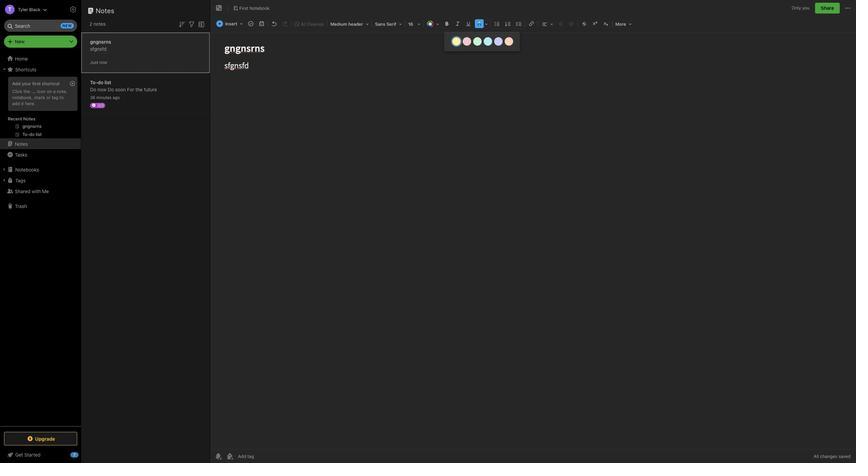 Task type: vqa. For each thing, say whether or not it's contained in the screenshot.
3 to the right
no



Task type: locate. For each thing, give the bounding box(es) containing it.
36
[[90, 95, 95, 100]]

Font color field
[[425, 19, 442, 29]]

soon
[[115, 87, 126, 92]]

36 minutes ago
[[90, 95, 120, 100]]

Highlight field
[[474, 19, 490, 29]]

group
[[0, 75, 81, 141]]

1 vertical spatial now
[[98, 87, 107, 92]]

new
[[63, 23, 72, 28]]

notes link
[[0, 139, 81, 149]]

tag
[[52, 95, 58, 100]]

serif
[[387, 21, 397, 27]]

medium
[[331, 21, 347, 27]]

notes
[[96, 7, 115, 15], [23, 116, 35, 122], [15, 141, 28, 147]]

tree
[[0, 53, 81, 426]]

calendar event image
[[257, 19, 267, 28]]

tasks button
[[0, 149, 81, 160]]

the inside group
[[23, 89, 30, 94]]

black
[[29, 7, 40, 12]]

list
[[105, 79, 111, 85]]

future
[[144, 87, 157, 92]]

Add tag field
[[237, 454, 288, 460]]

do down list on the left top
[[108, 87, 114, 92]]

notes
[[94, 21, 106, 27]]

notes right recent
[[23, 116, 35, 122]]

started
[[24, 453, 41, 458]]

tree containing home
[[0, 53, 81, 426]]

stack
[[34, 95, 45, 100]]

now inside to-do list do now do soon for the future
[[98, 87, 107, 92]]

here.
[[25, 101, 35, 106]]

1 vertical spatial notes
[[23, 116, 35, 122]]

notebook,
[[12, 95, 33, 100]]

shortcut
[[42, 81, 60, 86]]

new
[[15, 39, 25, 44]]

sans serif
[[375, 21, 397, 27]]

expand tags image
[[2, 178, 7, 183]]

only
[[792, 5, 802, 11]]

now
[[99, 60, 107, 65], [98, 87, 107, 92]]

changes
[[821, 454, 838, 460]]

1 horizontal spatial do
[[108, 87, 114, 92]]

shortcuts
[[15, 67, 37, 72]]

more actions image
[[844, 4, 853, 12]]

0 horizontal spatial do
[[90, 87, 96, 92]]

notes up the notes
[[96, 7, 115, 15]]

you
[[803, 5, 810, 11]]

shortcuts button
[[0, 64, 81, 75]]

note,
[[57, 89, 67, 94]]

notebook
[[250, 5, 270, 11]]

shared
[[15, 189, 30, 194]]

2
[[89, 21, 92, 27]]

0 vertical spatial notes
[[96, 7, 115, 15]]

first notebook
[[239, 5, 270, 11]]

notes up 'tasks'
[[15, 141, 28, 147]]

Font family field
[[373, 19, 404, 29]]

...
[[31, 89, 36, 94]]

insert link image
[[527, 19, 537, 28]]

share
[[821, 5, 835, 11]]

only you
[[792, 5, 810, 11]]

now right the "just"
[[99, 60, 107, 65]]

task image
[[246, 19, 256, 28]]

do
[[90, 87, 96, 92], [108, 87, 114, 92]]

Note Editor text field
[[210, 33, 857, 450]]

the
[[136, 87, 143, 92], [23, 89, 30, 94]]

home
[[15, 56, 28, 61]]

add a reminder image
[[214, 453, 223, 461]]

2 do from the left
[[108, 87, 114, 92]]

numbered list image
[[504, 19, 513, 28]]

your
[[22, 81, 31, 86]]

new search field
[[9, 20, 74, 32]]

tags button
[[0, 175, 81, 186]]

shared with me link
[[0, 186, 81, 197]]

More actions field
[[844, 3, 853, 14]]

Font size field
[[406, 19, 423, 29]]

just now
[[90, 60, 107, 65]]

16
[[409, 21, 413, 27]]

do
[[98, 79, 103, 85]]

medium header
[[331, 21, 363, 27]]

settings image
[[69, 5, 77, 14]]

minutes
[[96, 95, 112, 100]]

checklist image
[[515, 19, 524, 28]]

More field
[[613, 19, 634, 29]]

click the ...
[[12, 89, 36, 94]]

saved
[[839, 454, 851, 460]]

insert
[[225, 21, 237, 26]]

note window element
[[210, 0, 857, 464]]

1 horizontal spatial the
[[136, 87, 143, 92]]

new button
[[4, 36, 77, 48]]

the right for
[[136, 87, 143, 92]]

tyler black
[[18, 7, 40, 12]]

add your first shortcut
[[12, 81, 60, 86]]

0 horizontal spatial the
[[23, 89, 30, 94]]

a
[[53, 89, 56, 94]]

2 vertical spatial notes
[[15, 141, 28, 147]]

upgrade
[[35, 436, 55, 442]]

get started
[[15, 453, 41, 458]]

group containing add your first shortcut
[[0, 75, 81, 141]]

the left ...
[[23, 89, 30, 94]]

me
[[42, 189, 49, 194]]

View options field
[[196, 20, 206, 28]]

do down to-
[[90, 87, 96, 92]]

expand note image
[[215, 4, 223, 12]]

now down "do"
[[98, 87, 107, 92]]

superscript image
[[591, 19, 600, 28]]

Alignment field
[[539, 19, 556, 29]]



Task type: describe. For each thing, give the bounding box(es) containing it.
first
[[239, 5, 248, 11]]

trash link
[[0, 201, 81, 212]]

0/3
[[98, 103, 104, 108]]

gngnsrns
[[90, 39, 111, 45]]

sfgnsfd
[[90, 46, 107, 52]]

add tag image
[[226, 453, 234, 461]]

underline image
[[464, 19, 474, 28]]

strikethrough image
[[580, 19, 589, 28]]

undo image
[[270, 19, 279, 28]]

notebooks link
[[0, 164, 81, 175]]

Heading level field
[[328, 19, 371, 29]]

just
[[90, 60, 98, 65]]

Sort options field
[[178, 20, 186, 28]]

tags
[[15, 178, 26, 183]]

all
[[814, 454, 819, 460]]

it
[[21, 101, 24, 106]]

on
[[47, 89, 52, 94]]

or
[[46, 95, 51, 100]]

all changes saved
[[814, 454, 851, 460]]

7
[[73, 453, 76, 458]]

icon
[[37, 89, 46, 94]]

gngnsrns sfgnsfd
[[90, 39, 111, 52]]

bulleted list image
[[493, 19, 502, 28]]

upgrade button
[[4, 433, 77, 446]]

more
[[616, 21, 627, 27]]

recent notes
[[8, 116, 35, 122]]

to
[[60, 95, 64, 100]]

header
[[349, 21, 363, 27]]

notebooks
[[15, 167, 39, 173]]

0 vertical spatial now
[[99, 60, 107, 65]]

expand notebooks image
[[2, 167, 7, 172]]

sans
[[375, 21, 386, 27]]

share button
[[816, 3, 840, 14]]

to-
[[90, 79, 98, 85]]

1 do from the left
[[90, 87, 96, 92]]

ago
[[113, 95, 120, 100]]

italic image
[[453, 19, 463, 28]]

Search text field
[[9, 20, 72, 32]]

to-do list do now do soon for the future
[[90, 79, 157, 92]]

the inside to-do list do now do soon for the future
[[136, 87, 143, 92]]

2 notes
[[89, 21, 106, 27]]

with
[[32, 189, 41, 194]]

trash
[[15, 203, 27, 209]]

first
[[32, 81, 41, 86]]

get
[[15, 453, 23, 458]]

subscript image
[[602, 19, 611, 28]]

Add filters field
[[188, 20, 196, 28]]

tasks
[[15, 152, 27, 158]]

Account field
[[0, 3, 47, 16]]

recent
[[8, 116, 22, 122]]

click to collapse image
[[79, 451, 84, 459]]

home link
[[0, 53, 81, 64]]

first notebook button
[[231, 3, 272, 13]]

notes inside group
[[23, 116, 35, 122]]

shared with me
[[15, 189, 49, 194]]

Insert field
[[215, 19, 245, 28]]

add
[[12, 101, 20, 106]]

add filters image
[[188, 20, 196, 28]]

click
[[12, 89, 22, 94]]

tyler
[[18, 7, 28, 12]]

icon on a note, notebook, stack or tag to add it here.
[[12, 89, 67, 106]]

for
[[127, 87, 134, 92]]

bold image
[[442, 19, 452, 28]]

Help and Learning task checklist field
[[0, 450, 81, 461]]

add
[[12, 81, 21, 86]]



